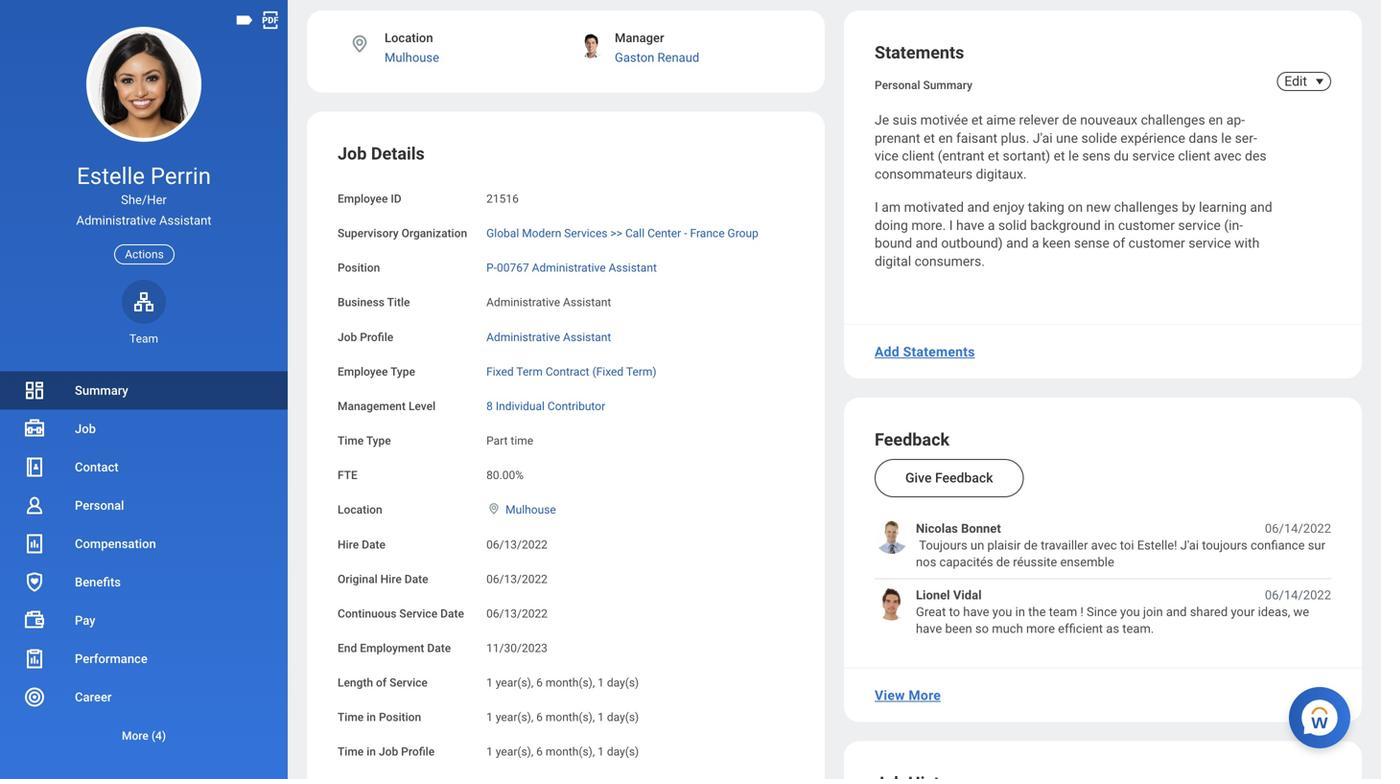Task type: locate. For each thing, give the bounding box(es) containing it.
list containing nicolas bonnet
[[875, 521, 1331, 638]]

j'ai right estelle!
[[1181, 539, 1199, 553]]

actions button
[[114, 245, 174, 265]]

administrative assistant up contract
[[486, 331, 611, 344]]

0 vertical spatial challenges
[[1141, 112, 1205, 128]]

2 year(s), from the top
[[496, 711, 534, 725]]

pay image
[[23, 610, 46, 633]]

type up management level
[[390, 365, 415, 379]]

team
[[130, 332, 158, 346]]

renaud
[[658, 50, 699, 65]]

1 year(s), 6 month(s), 1 day(s) up time in position element
[[486, 677, 639, 690]]

summary
[[923, 79, 973, 92], [75, 384, 128, 398]]

1 vertical spatial mulhouse link
[[506, 500, 556, 517]]

france
[[690, 227, 725, 240]]

year(s), inside time in position element
[[496, 711, 534, 725]]

time down time in position
[[338, 746, 364, 759]]

1 vertical spatial have
[[963, 605, 990, 620]]

0 vertical spatial mulhouse
[[385, 50, 439, 65]]

employee for employee id
[[338, 192, 388, 206]]

1 vertical spatial challenges
[[1114, 200, 1179, 216]]

year(s), down time in position element
[[496, 746, 534, 759]]

business title element
[[486, 285, 611, 311]]

hire date
[[338, 538, 386, 552]]

relever
[[1019, 112, 1059, 128]]

1 vertical spatial de
[[1024, 539, 1038, 553]]

2 vertical spatial have
[[916, 622, 942, 636]]

hire up original
[[338, 538, 359, 552]]

de up réussite
[[1024, 539, 1038, 553]]

have up outbound)
[[956, 218, 985, 234]]

length of service
[[338, 677, 428, 690]]

client down dans
[[1178, 148, 1211, 164]]

time for time in position
[[338, 711, 364, 725]]

employee down job profile
[[338, 365, 388, 379]]

06/14/2022 up 'sur'
[[1265, 522, 1331, 536]]

1 horizontal spatial mulhouse link
[[506, 500, 556, 517]]

ideas,
[[1258, 605, 1291, 620]]

location image left location mulhouse
[[349, 34, 370, 55]]

more (4) button
[[0, 725, 288, 748]]

in
[[1104, 218, 1115, 234], [1015, 605, 1025, 620], [367, 711, 376, 725], [367, 746, 376, 759]]

contact
[[75, 460, 119, 475]]

1 vertical spatial customer
[[1129, 236, 1185, 252]]

challenges up expérience
[[1141, 112, 1205, 128]]

actions
[[125, 248, 164, 261]]

0 vertical spatial 6
[[536, 677, 543, 690]]

employee id element
[[486, 181, 519, 207]]

month(s), up time in position element
[[546, 677, 595, 690]]

0 horizontal spatial j'ai
[[1033, 130, 1053, 146]]

details
[[371, 144, 425, 164]]

lionel
[[916, 588, 950, 603]]

hire
[[338, 538, 359, 552], [380, 573, 402, 586]]

et
[[972, 112, 983, 128], [924, 130, 935, 146], [988, 148, 1000, 164], [1054, 148, 1065, 164]]

1 06/14/2022 from the top
[[1265, 522, 1331, 536]]

location image
[[349, 34, 370, 55], [486, 503, 502, 516]]

more
[[909, 688, 941, 704], [122, 730, 149, 743]]

year(s), down '11/30/2023'
[[496, 677, 534, 690]]

1 vertical spatial 06/14/2022
[[1265, 588, 1331, 603]]

1 vertical spatial day(s)
[[607, 711, 639, 725]]

1 administrative assistant from the top
[[486, 296, 611, 310]]

date right employment
[[427, 642, 451, 656]]

3 year(s), from the top
[[496, 746, 534, 759]]

0 horizontal spatial en
[[939, 130, 953, 146]]

fte element
[[486, 458, 524, 484]]

1 horizontal spatial client
[[1178, 148, 1211, 164]]

service down by
[[1178, 218, 1221, 234]]

et down une
[[1054, 148, 1065, 164]]

administrative down the 00767 on the top left of the page
[[486, 296, 560, 310]]

2 administrative assistant from the top
[[486, 331, 611, 344]]

more right view
[[909, 688, 941, 704]]

1 vertical spatial month(s),
[[546, 711, 595, 725]]

6 up time in position element
[[536, 677, 543, 690]]

administrative assistant for business title element
[[486, 296, 611, 310]]

1 year(s), 6 month(s), 1 day(s)
[[486, 677, 639, 690], [486, 711, 639, 725], [486, 746, 639, 759]]

1 horizontal spatial list
[[875, 521, 1331, 638]]

0 vertical spatial a
[[988, 218, 995, 234]]

month(s), for time in position
[[546, 711, 595, 725]]

2 vertical spatial service
[[1189, 236, 1231, 252]]

organization
[[402, 227, 467, 240]]

statements
[[875, 43, 964, 63], [903, 344, 975, 360]]

service down "(in" in the right top of the page
[[1189, 236, 1231, 252]]

le left ser
[[1221, 130, 1232, 146]]

location inside location mulhouse
[[385, 31, 433, 45]]

location inside job details group
[[338, 504, 382, 517]]

6 for time in job profile
[[536, 746, 543, 759]]

le down une
[[1069, 148, 1079, 164]]

year(s), up 'time in job profile' element at left
[[496, 711, 534, 725]]

and down solid
[[1006, 236, 1029, 252]]

2 time from the top
[[338, 711, 364, 725]]

date up the original hire date
[[362, 538, 386, 552]]

in left "the"
[[1015, 605, 1025, 620]]

0 vertical spatial service
[[1132, 148, 1175, 164]]

the
[[1028, 605, 1046, 620]]

assistant inside p-00767 administrative assistant link
[[609, 262, 657, 275]]

personal inside list
[[75, 499, 124, 513]]

management
[[338, 400, 406, 413]]

06/13/2022 up end employment date element
[[486, 608, 548, 621]]

a left solid
[[988, 218, 995, 234]]

assistant down p-00767 administrative assistant
[[563, 296, 611, 310]]

personal down contact
[[75, 499, 124, 513]]

group
[[728, 227, 759, 240]]

list
[[0, 372, 288, 755], [875, 521, 1331, 638]]

1 horizontal spatial a
[[1032, 236, 1039, 252]]

time type
[[338, 435, 391, 448]]

have down great
[[916, 622, 942, 636]]

year(s), inside 'time in job profile' element
[[496, 746, 534, 759]]

avec inside je suis motivée et aime relever de nouveaux challenges en ap prenant et en faisant plus. j'ai une solide expérience dans le ser vice client (entrant et sortant) et le sens du service client avec des consommateurs digitaux.
[[1214, 148, 1242, 164]]

consumers.
[[915, 254, 985, 270]]

assistant inside business title element
[[563, 296, 611, 310]]

1 horizontal spatial summary
[[923, 79, 973, 92]]

1 horizontal spatial profile
[[401, 746, 435, 759]]

location mulhouse
[[385, 31, 439, 65]]

1 horizontal spatial mulhouse
[[506, 504, 556, 517]]

job for job details
[[338, 144, 367, 164]]

0 horizontal spatial location
[[338, 504, 382, 517]]

and right join
[[1166, 605, 1187, 620]]

administrative inside business title element
[[486, 296, 560, 310]]

personal up suis
[[875, 79, 920, 92]]

more left (4) on the left of the page
[[122, 730, 149, 743]]

06/13/2022 up continuous service date element
[[486, 573, 548, 586]]

3 6 from the top
[[536, 746, 543, 759]]

original hire date element
[[486, 561, 548, 587]]

6 inside 'time in job profile' element
[[536, 746, 543, 759]]

background
[[1030, 218, 1101, 234]]

1 year(s), 6 month(s), 1 day(s) down time in position element
[[486, 746, 639, 759]]

1 vertical spatial feedback
[[935, 471, 993, 487]]

day(s) down time in position element
[[607, 746, 639, 759]]

personal summary element
[[875, 75, 973, 92]]

service down end employment date on the bottom of page
[[390, 677, 428, 690]]

2 06/14/2022 from the top
[[1265, 588, 1331, 603]]

1 vertical spatial location image
[[486, 503, 502, 516]]

2 vertical spatial day(s)
[[607, 746, 639, 759]]

ensemble
[[1060, 555, 1114, 570]]

0 horizontal spatial a
[[988, 218, 995, 234]]

time up fte on the bottom of page
[[338, 435, 364, 448]]

assistant up fixed term contract (fixed term) link
[[563, 331, 611, 344]]

year(s), inside length of service element
[[496, 677, 534, 690]]

day(s) inside length of service element
[[607, 677, 639, 690]]

to
[[949, 605, 960, 620]]

1 client from the left
[[902, 148, 935, 164]]

1 year(s), 6 month(s), 1 day(s) for length of service
[[486, 677, 639, 690]]

le
[[1221, 130, 1232, 146], [1069, 148, 1079, 164]]

1 horizontal spatial more
[[909, 688, 941, 704]]

je suis motivée et aime relever de nouveaux challenges en ap prenant et en faisant plus. j'ai une solide expérience dans le ser vice client (entrant et sortant) et le sens du service client avec des consommateurs digitaux.
[[875, 112, 1270, 182]]

1 vertical spatial service
[[1178, 218, 1221, 234]]

job for job profile
[[338, 331, 357, 344]]

vidal
[[953, 588, 982, 603]]

list containing summary
[[0, 372, 288, 755]]

career image
[[23, 686, 46, 709]]

2 1 year(s), 6 month(s), 1 day(s) from the top
[[486, 711, 639, 725]]

0 vertical spatial more
[[909, 688, 941, 704]]

0 vertical spatial have
[[956, 218, 985, 234]]

1 06/13/2022 from the top
[[486, 538, 548, 552]]

outbound)
[[941, 236, 1003, 252]]

view printable version (pdf) image
[[260, 10, 281, 31]]

2 6 from the top
[[536, 711, 543, 725]]

1 vertical spatial employee
[[338, 365, 388, 379]]

0 horizontal spatial location image
[[349, 34, 370, 55]]

job
[[338, 144, 367, 164], [338, 331, 357, 344], [75, 422, 96, 436], [379, 746, 398, 759]]

1 year(s), 6 month(s), 1 day(s) for time in position
[[486, 711, 639, 725]]

un
[[971, 539, 984, 553]]

2 month(s), from the top
[[546, 711, 595, 725]]

challenges for bound
[[1114, 200, 1179, 216]]

challenges inside i am motivated and enjoy taking on new challenges by learning and doing more. i have a solid background in customer service (in bound and outbound) and a keen sense of customer service with digital consumers.
[[1114, 200, 1179, 216]]

0 vertical spatial profile
[[360, 331, 394, 344]]

1 horizontal spatial location image
[[486, 503, 502, 516]]

day(s) up time in position element
[[607, 677, 639, 690]]

1 vertical spatial of
[[376, 677, 387, 690]]

administrative down she/her
[[76, 213, 156, 228]]

mulhouse inside job details group
[[506, 504, 556, 517]]

0 horizontal spatial mulhouse
[[385, 50, 439, 65]]

taking
[[1028, 200, 1065, 216]]

individual
[[496, 400, 545, 413]]

career
[[75, 691, 112, 705]]

month(s), up 'time in job profile' element at left
[[546, 711, 595, 725]]

day(s) inside time in position element
[[607, 711, 639, 725]]

lionel vidal link
[[916, 588, 982, 604]]

summary image
[[23, 379, 46, 402]]

0 horizontal spatial client
[[902, 148, 935, 164]]

statements right add
[[903, 344, 975, 360]]

client
[[902, 148, 935, 164], [1178, 148, 1211, 164]]

une
[[1056, 130, 1078, 146]]

en down motivée
[[939, 130, 953, 146]]

hire right original
[[380, 573, 402, 586]]

since
[[1087, 605, 1117, 620]]

type for time type
[[366, 435, 391, 448]]

statements up personal summary element
[[875, 43, 964, 63]]

1 vertical spatial more
[[122, 730, 149, 743]]

de inside je suis motivée et aime relever de nouveaux challenges en ap prenant et en faisant plus. j'ai une solide expérience dans le ser vice client (entrant et sortant) et le sens du service client avec des consommateurs digitaux.
[[1062, 112, 1077, 128]]

3 1 year(s), 6 month(s), 1 day(s) from the top
[[486, 746, 639, 759]]

1 1 year(s), 6 month(s), 1 day(s) from the top
[[486, 677, 639, 690]]

0 vertical spatial hire
[[338, 538, 359, 552]]

0 vertical spatial year(s),
[[496, 677, 534, 690]]

0 vertical spatial 1 year(s), 6 month(s), 1 day(s)
[[486, 677, 639, 690]]

contact image
[[23, 456, 46, 479]]

administrative up business title element
[[532, 262, 606, 275]]

summary up motivée
[[923, 79, 973, 92]]

0 vertical spatial 06/13/2022
[[486, 538, 548, 552]]

more
[[1026, 622, 1055, 636]]

2 day(s) from the top
[[607, 711, 639, 725]]

benefits image
[[23, 571, 46, 594]]

job up contact
[[75, 422, 96, 436]]

feedback up the give
[[875, 430, 950, 451]]

global modern services >> call center - france group
[[486, 227, 759, 240]]

type down management
[[366, 435, 391, 448]]

1 vertical spatial service
[[390, 677, 428, 690]]

avec left toi
[[1091, 539, 1117, 553]]

in inside i am motivated and enjoy taking on new challenges by learning and doing more. i have a solid background in customer service (in bound and outbound) and a keen sense of customer service with digital consumers.
[[1104, 218, 1115, 234]]

administrative inside estelle perrin she/her administrative assistant
[[76, 213, 156, 228]]

0 vertical spatial 06/14/2022
[[1265, 522, 1331, 536]]

give
[[906, 471, 932, 487]]

1 vertical spatial 6
[[536, 711, 543, 725]]

challenges left by
[[1114, 200, 1179, 216]]

administrative assistant
[[486, 296, 611, 310], [486, 331, 611, 344]]

0 horizontal spatial list
[[0, 372, 288, 755]]

de down plaisir at the bottom right of page
[[996, 555, 1010, 570]]

1 horizontal spatial avec
[[1214, 148, 1242, 164]]

ser
[[1235, 130, 1257, 146]]

you up much
[[993, 605, 1012, 620]]

0 vertical spatial customer
[[1118, 218, 1175, 234]]

employee left id
[[338, 192, 388, 206]]

3 day(s) from the top
[[607, 746, 639, 759]]

of inside i am motivated and enjoy taking on new challenges by learning and doing more. i have a solid background in customer service (in bound and outbound) and a keen sense of customer service with digital consumers.
[[1113, 236, 1125, 252]]

06/13/2022 for hire date
[[486, 538, 548, 552]]

client up consommateurs
[[902, 148, 935, 164]]

en left ap at the top of page
[[1209, 112, 1223, 128]]

2 employee from the top
[[338, 365, 388, 379]]

6 inside time in position element
[[536, 711, 543, 725]]

date for hire
[[405, 573, 428, 586]]

and right learning
[[1250, 200, 1273, 216]]

tag image
[[234, 10, 255, 31]]

length
[[338, 677, 373, 690]]

0 vertical spatial avec
[[1214, 148, 1242, 164]]

j'ai
[[1033, 130, 1053, 146], [1181, 539, 1199, 553]]

customer
[[1118, 218, 1175, 234], [1129, 236, 1185, 252]]

have up the so
[[963, 605, 990, 620]]

2 horizontal spatial de
[[1062, 112, 1077, 128]]

services
[[564, 227, 608, 240]]

2 vertical spatial 1 year(s), 6 month(s), 1 day(s)
[[486, 746, 639, 759]]

original hire date
[[338, 573, 428, 586]]

summary up 'job' link
[[75, 384, 128, 398]]

day(s) inside 'time in job profile' element
[[607, 746, 639, 759]]

you
[[993, 605, 1012, 620], [1120, 605, 1140, 620]]

1 vertical spatial summary
[[75, 384, 128, 398]]

service for bound
[[1189, 236, 1231, 252]]

month(s), for length of service
[[546, 677, 595, 690]]

assistant down the call
[[609, 262, 657, 275]]

0 vertical spatial statements
[[875, 43, 964, 63]]

1 6 from the top
[[536, 677, 543, 690]]

0 vertical spatial de
[[1062, 112, 1077, 128]]

prenant
[[875, 112, 1245, 146]]

benefits
[[75, 575, 121, 590]]

0 vertical spatial en
[[1209, 112, 1223, 128]]

1 vertical spatial location
[[338, 504, 382, 517]]

3 time from the top
[[338, 746, 364, 759]]

p-00767 administrative assistant
[[486, 262, 657, 275]]

of right the sense
[[1113, 236, 1125, 252]]

1 horizontal spatial location
[[385, 31, 433, 45]]

0 vertical spatial summary
[[923, 79, 973, 92]]

2 vertical spatial year(s),
[[496, 746, 534, 759]]

level
[[409, 400, 436, 413]]

month(s), down time in position element
[[546, 746, 595, 759]]

profile up employee type
[[360, 331, 394, 344]]

month(s), inside length of service element
[[546, 677, 595, 690]]

you up "team."
[[1120, 605, 1140, 620]]

2 06/13/2022 from the top
[[486, 573, 548, 586]]

part time element
[[486, 431, 533, 448]]

administrative assistant up "administrative assistant" link
[[486, 296, 611, 310]]

2 vertical spatial month(s),
[[546, 746, 595, 759]]

0 vertical spatial personal
[[875, 79, 920, 92]]

0 vertical spatial employee
[[338, 192, 388, 206]]

06/14/2022 for toujours un plaisir de travailler avec toi estelle! j'ai toujours confiance sur nos capacités de réussite ensemble
[[1265, 522, 1331, 536]]

1 employee from the top
[[338, 192, 388, 206]]

service inside je suis motivée et aime relever de nouveaux challenges en ap prenant et en faisant plus. j'ai une solide expérience dans le ser vice client (entrant et sortant) et le sens du service client avec des consommateurs digitaux.
[[1132, 148, 1175, 164]]

0 vertical spatial location
[[385, 31, 433, 45]]

by
[[1182, 200, 1196, 216]]

employment
[[360, 642, 424, 656]]

mulhouse link inside job details group
[[506, 500, 556, 517]]

profile down time in position
[[401, 746, 435, 759]]

0 horizontal spatial personal
[[75, 499, 124, 513]]

month(s), inside 'time in job profile' element
[[546, 746, 595, 759]]

0 horizontal spatial de
[[996, 555, 1010, 570]]

team
[[1049, 605, 1078, 620]]

6 up 'time in job profile' element at left
[[536, 711, 543, 725]]

time
[[511, 435, 533, 448]]

1 vertical spatial 1 year(s), 6 month(s), 1 day(s)
[[486, 711, 639, 725]]

0 vertical spatial time
[[338, 435, 364, 448]]

and down more.
[[916, 236, 938, 252]]

1 year(s), 6 month(s), 1 day(s) for time in job profile
[[486, 746, 639, 759]]

and inside great to have you in the team ! since you join and shared your ideas, we have been so much more efficient as team.
[[1166, 605, 1187, 620]]

more inside dropdown button
[[122, 730, 149, 743]]

profile
[[360, 331, 394, 344], [401, 746, 435, 759]]

year(s), for time in job profile
[[496, 746, 534, 759]]

vice
[[875, 130, 1257, 164]]

administrative assistant for "administrative assistant" link
[[486, 331, 611, 344]]

month(s), inside time in position element
[[546, 711, 595, 725]]

time in position element
[[486, 700, 639, 726]]

of inside job details group
[[376, 677, 387, 690]]

assistant down perrin
[[159, 213, 212, 228]]

06/13/2022 up original hire date element
[[486, 538, 548, 552]]

in down the new
[[1104, 218, 1115, 234]]

0 vertical spatial type
[[390, 365, 415, 379]]

1 month(s), from the top
[[546, 677, 595, 690]]

bound
[[875, 218, 1243, 252]]

date left continuous service date element
[[440, 608, 464, 621]]

1 horizontal spatial de
[[1024, 539, 1038, 553]]

caret down image
[[1308, 74, 1331, 89]]

j'ai inside je suis motivée et aime relever de nouveaux challenges en ap prenant et en faisant plus. j'ai une solide expérience dans le ser vice client (entrant et sortant) et le sens du service client avec des consommateurs digitaux.
[[1033, 130, 1053, 146]]

1 horizontal spatial hire
[[380, 573, 402, 586]]

of right length in the bottom left of the page
[[376, 677, 387, 690]]

6 down time in position element
[[536, 746, 543, 759]]

1 vertical spatial mulhouse
[[506, 504, 556, 517]]

6 inside length of service element
[[536, 677, 543, 690]]

0 horizontal spatial avec
[[1091, 539, 1117, 553]]

1 year(s), from the top
[[496, 677, 534, 690]]

0 vertical spatial le
[[1221, 130, 1232, 146]]

i right more.
[[949, 218, 953, 234]]

je
[[875, 112, 889, 128]]

0 vertical spatial day(s)
[[607, 677, 639, 690]]

assistant inside "administrative assistant" link
[[563, 331, 611, 344]]

plus.
[[1001, 130, 1030, 146]]

employee for employee type
[[338, 365, 388, 379]]

give feedback button
[[875, 460, 1024, 498]]

3 month(s), from the top
[[546, 746, 595, 759]]

1 horizontal spatial you
[[1120, 605, 1140, 620]]

0 horizontal spatial you
[[993, 605, 1012, 620]]

job inside navigation pane region
[[75, 422, 96, 436]]

21516
[[486, 192, 519, 206]]

day(s) for time in job profile
[[607, 746, 639, 759]]

job down business at the top
[[338, 331, 357, 344]]

1 time from the top
[[338, 435, 364, 448]]

06/14/2022 up we
[[1265, 588, 1331, 603]]

1 year(s), 6 month(s), 1 day(s) up 'time in job profile' element at left
[[486, 711, 639, 725]]

0 vertical spatial position
[[338, 262, 380, 275]]

fixed term contract (fixed term) link
[[486, 362, 657, 379]]

and left enjoy
[[967, 200, 990, 216]]

1 vertical spatial profile
[[401, 746, 435, 759]]

fixed term contract (fixed term)
[[486, 365, 657, 379]]

1 day(s) from the top
[[607, 677, 639, 690]]

job details
[[338, 144, 425, 164]]

gaston renaud link
[[615, 50, 699, 65]]

3 06/13/2022 from the top
[[486, 608, 548, 621]]

0 horizontal spatial i
[[875, 200, 878, 216]]

challenges inside je suis motivée et aime relever de nouveaux challenges en ap prenant et en faisant plus. j'ai une solide expérience dans le ser vice client (entrant et sortant) et le sens du service client avec des consommateurs digitaux.
[[1141, 112, 1205, 128]]

time down length in the bottom left of the page
[[338, 711, 364, 725]]

1 vertical spatial year(s),
[[496, 711, 534, 725]]

1 vertical spatial statements
[[903, 344, 975, 360]]

year(s), for time in position
[[496, 711, 534, 725]]

1 vertical spatial type
[[366, 435, 391, 448]]

enjoy
[[993, 200, 1025, 216]]

service for vice
[[1132, 148, 1175, 164]]

position
[[338, 262, 380, 275], [379, 711, 421, 725]]

service down expérience
[[1132, 148, 1175, 164]]

2 vertical spatial 06/13/2022
[[486, 608, 548, 621]]

time in position
[[338, 711, 421, 725]]

0 horizontal spatial of
[[376, 677, 387, 690]]

date up continuous service date at the bottom
[[405, 573, 428, 586]]

0 vertical spatial i
[[875, 200, 878, 216]]

position up business at the top
[[338, 262, 380, 275]]

feedback right the give
[[935, 471, 993, 487]]

performance link
[[0, 640, 288, 679]]

1 vertical spatial j'ai
[[1181, 539, 1199, 553]]

1 horizontal spatial of
[[1113, 236, 1125, 252]]

i left the am
[[875, 200, 878, 216]]

day(s) up 'time in job profile' element at left
[[607, 711, 639, 725]]

1 vertical spatial personal
[[75, 499, 124, 513]]

de up une
[[1062, 112, 1077, 128]]

time for time type
[[338, 435, 364, 448]]

0 vertical spatial administrative assistant
[[486, 296, 611, 310]]



Task type: describe. For each thing, give the bounding box(es) containing it.
supervisory
[[338, 227, 399, 240]]

part time
[[486, 435, 533, 448]]

administrative up the term
[[486, 331, 560, 344]]

0 vertical spatial feedback
[[875, 430, 950, 451]]

location image inside job details group
[[486, 503, 502, 516]]

bonnet
[[961, 522, 1001, 536]]

nicolas bonnet link
[[916, 521, 1001, 538]]

personal for personal
[[75, 499, 124, 513]]

view more button
[[867, 677, 949, 715]]

6 for length of service
[[536, 677, 543, 690]]

efficient
[[1058, 622, 1103, 636]]

job link
[[0, 410, 288, 448]]

perrin
[[151, 163, 211, 190]]

feedback inside button
[[935, 471, 993, 487]]

center
[[648, 227, 681, 240]]

employee id
[[338, 192, 402, 206]]

réussite
[[1013, 555, 1057, 570]]

motivée
[[921, 112, 968, 128]]

travailler
[[1041, 539, 1088, 553]]

month(s), for time in job profile
[[546, 746, 595, 759]]

j'ai inside toujours un plaisir de travailler avec toi estelle! j'ai toujours confiance sur nos capacités de réussite ensemble
[[1181, 539, 1199, 553]]

location for location
[[338, 504, 382, 517]]

06/13/2022 for original hire date
[[486, 573, 548, 586]]

confiance
[[1251, 539, 1305, 553]]

in down length of service
[[367, 711, 376, 725]]

add statements
[[875, 344, 975, 360]]

0 horizontal spatial mulhouse link
[[385, 50, 439, 65]]

0 vertical spatial service
[[399, 608, 438, 621]]

6 for time in position
[[536, 711, 543, 725]]

location for location mulhouse
[[385, 31, 433, 45]]

faisant
[[956, 130, 998, 146]]

join
[[1143, 605, 1163, 620]]

am
[[882, 200, 901, 216]]

with
[[1235, 236, 1260, 252]]

on
[[1068, 200, 1083, 216]]

et up the faisant
[[972, 112, 983, 128]]

time for time in job profile
[[338, 746, 364, 759]]

avec inside toujours un plaisir de travailler avec toi estelle! j'ai toujours confiance sur nos capacités de réussite ensemble
[[1091, 539, 1117, 553]]

challenges for vice
[[1141, 112, 1205, 128]]

2 vertical spatial de
[[996, 555, 1010, 570]]

hire date element
[[486, 527, 548, 553]]

employee's photo (lionel vidal) image
[[875, 588, 908, 621]]

0 horizontal spatial le
[[1069, 148, 1079, 164]]

global modern services >> call center - france group link
[[486, 223, 759, 240]]

(entrant
[[938, 148, 985, 164]]

assistant inside estelle perrin she/her administrative assistant
[[159, 213, 212, 228]]

continuous
[[338, 608, 397, 621]]

have inside i am motivated and enjoy taking on new challenges by learning and doing more. i have a solid background in customer service (in bound and outbound) and a keen sense of customer service with digital consumers.
[[956, 218, 985, 234]]

end employment date
[[338, 642, 451, 656]]

date for service
[[440, 608, 464, 621]]

sense
[[1074, 236, 1110, 252]]

view team image
[[132, 291, 155, 314]]

keen
[[1043, 236, 1071, 252]]

ap
[[1227, 112, 1245, 128]]

edit
[[1285, 73, 1307, 89]]

gaston
[[615, 50, 655, 65]]

motivated
[[904, 200, 964, 216]]

sortant)
[[1003, 148, 1051, 164]]

job image
[[23, 418, 46, 441]]

1 you from the left
[[993, 605, 1012, 620]]

day(s) for time in position
[[607, 711, 639, 725]]

business title
[[338, 296, 410, 310]]

personal image
[[23, 494, 46, 517]]

in inside great to have you in the team ! since you join and shared your ideas, we have been so much more efficient as team.
[[1015, 605, 1025, 620]]

1 horizontal spatial le
[[1221, 130, 1232, 146]]

employee type
[[338, 365, 415, 379]]

continuous service date
[[338, 608, 464, 621]]

-
[[684, 227, 687, 240]]

statements inside add statements button
[[903, 344, 975, 360]]

i am motivated and enjoy taking on new challenges by learning and doing more. i have a solid background in customer service (in bound and outbound) and a keen sense of customer service with digital consumers.
[[875, 200, 1276, 270]]

add
[[875, 344, 900, 360]]

1 vertical spatial hire
[[380, 573, 402, 586]]

summary inside list
[[75, 384, 128, 398]]

2 client from the left
[[1178, 148, 1211, 164]]

contract
[[546, 365, 590, 379]]

global
[[486, 227, 519, 240]]

length of service element
[[486, 665, 639, 691]]

learning
[[1199, 200, 1247, 216]]

day(s) for length of service
[[607, 677, 639, 690]]

lionel vidal
[[916, 588, 982, 603]]

title
[[387, 296, 410, 310]]

employee's photo (nicolas bonnet) image
[[875, 521, 908, 555]]

type for employee type
[[390, 365, 415, 379]]

give feedback
[[906, 471, 993, 487]]

time in job profile element
[[486, 735, 639, 761]]

des
[[1245, 148, 1267, 164]]

aime
[[986, 112, 1016, 128]]

end employment date element
[[486, 631, 548, 657]]

she/her
[[121, 193, 167, 207]]

0 horizontal spatial hire
[[338, 538, 359, 552]]

(4)
[[151, 730, 166, 743]]

compensation
[[75, 537, 156, 551]]

job for job
[[75, 422, 96, 436]]

part
[[486, 435, 508, 448]]

year(s), for length of service
[[496, 677, 534, 690]]

continuous service date element
[[486, 596, 548, 622]]

p-
[[486, 262, 497, 275]]

1 horizontal spatial en
[[1209, 112, 1223, 128]]

sens
[[1082, 148, 1111, 164]]

been
[[945, 622, 972, 636]]

06/14/2022 for great to have you in the team ! since you join and shared your ideas, we have been so much more efficient as team.
[[1265, 588, 1331, 603]]

view more
[[875, 688, 941, 704]]

dans
[[1189, 130, 1218, 146]]

id
[[391, 192, 402, 206]]

great to have you in the team ! since you join and shared your ideas, we have been so much more efficient as team.
[[916, 605, 1310, 636]]

1 vertical spatial en
[[939, 130, 953, 146]]

0 horizontal spatial profile
[[360, 331, 394, 344]]

plaisir
[[988, 539, 1021, 553]]

2 you from the left
[[1120, 605, 1140, 620]]

fte
[[338, 469, 358, 483]]

06/13/2022 for continuous service date
[[486, 608, 548, 621]]

1 vertical spatial position
[[379, 711, 421, 725]]

administrative assistant link
[[486, 327, 611, 344]]

toujours
[[919, 539, 968, 553]]

so
[[975, 622, 989, 636]]

8 individual contributor link
[[486, 396, 605, 413]]

p-00767 administrative assistant link
[[486, 258, 657, 275]]

doing
[[875, 218, 908, 234]]

et down motivée
[[924, 130, 935, 146]]

end
[[338, 642, 357, 656]]

view
[[875, 688, 905, 704]]

job details group
[[338, 142, 794, 780]]

management level
[[338, 400, 436, 413]]

navigation pane region
[[0, 0, 288, 780]]

compensation link
[[0, 525, 288, 563]]

business
[[338, 296, 385, 310]]

solid
[[998, 218, 1027, 234]]

job down time in position
[[379, 746, 398, 759]]

summary link
[[0, 372, 288, 410]]

personal for personal summary
[[875, 79, 920, 92]]

manager
[[615, 31, 664, 45]]

toujours un plaisir de travailler avec toi estelle! j'ai toujours confiance sur nos capacités de réussite ensemble
[[916, 539, 1326, 570]]

80.00%
[[486, 469, 524, 483]]

team estelle perrin element
[[122, 331, 166, 347]]

performance image
[[23, 648, 46, 671]]

0 vertical spatial location image
[[349, 34, 370, 55]]

performance
[[75, 652, 148, 667]]

suis
[[893, 112, 917, 128]]

et up digitaux.
[[988, 148, 1000, 164]]

career link
[[0, 679, 288, 717]]

1 horizontal spatial i
[[949, 218, 953, 234]]

capacités
[[940, 555, 993, 570]]

compensation image
[[23, 533, 46, 556]]

date for employment
[[427, 642, 451, 656]]

in down time in position
[[367, 746, 376, 759]]

personal summary
[[875, 79, 973, 92]]



Task type: vqa. For each thing, say whether or not it's contained in the screenshot.


